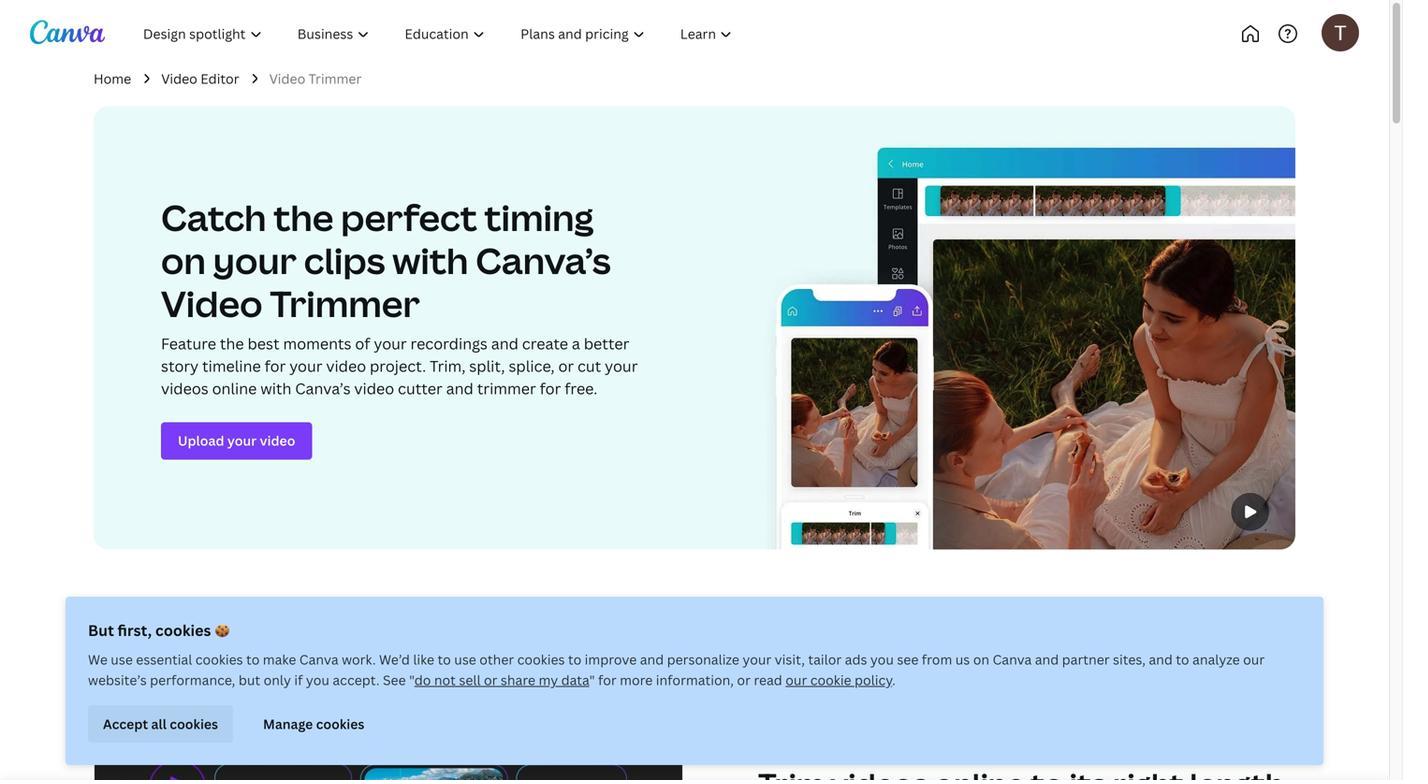Task type: describe. For each thing, give the bounding box(es) containing it.
2 to from the left
[[438, 651, 451, 669]]

personalize
[[667, 651, 740, 669]]

and up split,
[[491, 334, 519, 354]]

work.
[[342, 651, 376, 669]]

accept.
[[333, 672, 380, 690]]

but first, cookies 🍪
[[88, 621, 230, 641]]

0 vertical spatial trimmer
[[309, 70, 362, 88]]

2 horizontal spatial or
[[737, 672, 751, 690]]

we use essential cookies to make canva work. we'd like to use other cookies to improve and personalize your visit, tailor ads you see from us on canva and partner sites, and to analyze our website's performance, but only if you accept. see "
[[88, 651, 1265, 690]]

but
[[239, 672, 260, 690]]

see
[[383, 672, 406, 690]]

split,
[[469, 356, 505, 376]]

perfect
[[341, 193, 477, 241]]

0 vertical spatial video
[[326, 356, 366, 376]]

our inside we use essential cookies to make canva work. we'd like to use other cookies to improve and personalize your visit, tailor ads you see from us on canva and partner sites, and to analyze our website's performance, but only if you accept. see "
[[1244, 651, 1265, 669]]

better
[[584, 334, 630, 354]]

2 canva from the left
[[993, 651, 1032, 669]]

moments
[[283, 334, 352, 354]]

videos
[[161, 379, 209, 399]]

home link
[[94, 68, 131, 89]]

editor
[[201, 70, 239, 88]]

catch the perfect timing on your clips with canva's video trimmer feature the best moments of your recordings and create a better story timeline for your video project. trim, split, splice, or cut your videos online with canva's video cutter and trimmer for free.
[[161, 193, 638, 399]]

see
[[897, 651, 919, 669]]

on inside catch the perfect timing on your clips with canva's video trimmer feature the best moments of your recordings and create a better story timeline for your video project. trim, split, splice, or cut your videos online with canva's video cutter and trimmer for free.
[[161, 236, 206, 285]]

video trimmer
[[269, 70, 362, 88]]

timing
[[485, 193, 594, 241]]

tailor
[[808, 651, 842, 669]]

1 vertical spatial video
[[354, 379, 394, 399]]

ads
[[845, 651, 867, 669]]

but
[[88, 621, 114, 641]]

trim,
[[430, 356, 466, 376]]

recordings
[[411, 334, 488, 354]]

project.
[[370, 356, 426, 376]]

sites,
[[1113, 651, 1146, 669]]

3 to from the left
[[568, 651, 582, 669]]

sell
[[459, 672, 481, 690]]

essential
[[136, 651, 192, 669]]

of
[[355, 334, 370, 354]]

manage cookies button
[[248, 706, 380, 743]]

my
[[539, 672, 558, 690]]

like
[[413, 651, 435, 669]]

and up do not sell or share my data " for more information, or read our cookie policy . on the bottom of the page
[[640, 651, 664, 669]]

do not sell or share my data " for more information, or read our cookie policy .
[[415, 672, 896, 690]]

information,
[[656, 672, 734, 690]]

we'd
[[379, 651, 410, 669]]

cutter
[[398, 379, 443, 399]]

2 horizontal spatial for
[[598, 672, 617, 690]]

first,
[[118, 621, 152, 641]]

0 horizontal spatial with
[[261, 379, 292, 399]]

0 vertical spatial the
[[274, 193, 334, 241]]

analyze
[[1193, 651, 1240, 669]]

cut
[[578, 356, 601, 376]]

your down moments
[[290, 356, 323, 376]]

cookies inside "button"
[[170, 716, 218, 733]]

policy
[[855, 672, 892, 690]]

4 to from the left
[[1176, 651, 1190, 669]]

0 horizontal spatial canva's
[[295, 379, 351, 399]]

splice,
[[509, 356, 555, 376]]

1 vertical spatial for
[[540, 379, 561, 399]]

if
[[294, 672, 303, 690]]

and down trim,
[[446, 379, 474, 399]]

we
[[88, 651, 108, 669]]

1 horizontal spatial canva's
[[476, 236, 611, 285]]

trimmer
[[477, 379, 536, 399]]

1 vertical spatial you
[[306, 672, 330, 690]]

us
[[956, 651, 970, 669]]

0 vertical spatial for
[[265, 356, 286, 376]]

cookies up essential
[[155, 621, 211, 641]]

feature
[[161, 334, 216, 354]]

other
[[480, 651, 514, 669]]

top level navigation element
[[127, 15, 812, 52]]

2 use from the left
[[454, 651, 476, 669]]

data
[[561, 672, 590, 690]]

do
[[415, 672, 431, 690]]



Task type: locate. For each thing, give the bounding box(es) containing it.
on inside we use essential cookies to make canva work. we'd like to use other cookies to improve and personalize your visit, tailor ads you see from us on canva and partner sites, and to analyze our website's performance, but only if you accept. see "
[[974, 651, 990, 669]]

share
[[501, 672, 536, 690]]

the up timeline on the top
[[220, 334, 244, 354]]

1 horizontal spatial "
[[590, 672, 595, 690]]

video up feature
[[161, 279, 263, 328]]

read
[[754, 672, 783, 690]]

your inside we use essential cookies to make canva work. we'd like to use other cookies to improve and personalize your visit, tailor ads you see from us on canva and partner sites, and to analyze our website's performance, but only if you accept. see "
[[743, 651, 772, 669]]

video left the editor
[[161, 70, 197, 88]]

to up but
[[246, 651, 260, 669]]

video trimmer banner image
[[94, 106, 1296, 550]]

1 vertical spatial trimmer
[[270, 279, 420, 328]]

home
[[94, 70, 131, 88]]

all
[[151, 716, 167, 733]]

manage
[[263, 716, 313, 733]]

1 horizontal spatial the
[[274, 193, 334, 241]]

to
[[246, 651, 260, 669], [438, 651, 451, 669], [568, 651, 582, 669], [1176, 651, 1190, 669]]

1 vertical spatial with
[[261, 379, 292, 399]]

1 use from the left
[[111, 651, 133, 669]]

make
[[263, 651, 296, 669]]

only
[[264, 672, 291, 690]]

your
[[213, 236, 297, 285], [374, 334, 407, 354], [290, 356, 323, 376], [605, 356, 638, 376], [743, 651, 772, 669]]

canva right us
[[993, 651, 1032, 669]]

with right online at the left of page
[[261, 379, 292, 399]]

1 horizontal spatial with
[[392, 236, 469, 285]]

1 canva from the left
[[299, 651, 339, 669]]

1 horizontal spatial canva
[[993, 651, 1032, 669]]

or left read
[[737, 672, 751, 690]]

or right sell
[[484, 672, 498, 690]]

canva up if
[[299, 651, 339, 669]]

0 horizontal spatial for
[[265, 356, 286, 376]]

and right sites,
[[1149, 651, 1173, 669]]

" right the see
[[409, 672, 415, 690]]

catch
[[161, 193, 266, 241]]

.
[[892, 672, 896, 690]]

our down 'visit,'
[[786, 672, 807, 690]]

you up 'policy'
[[871, 651, 894, 669]]

on
[[161, 236, 206, 285], [974, 651, 990, 669]]

cookies right all
[[170, 716, 218, 733]]

video editor
[[161, 70, 239, 88]]

1 to from the left
[[246, 651, 260, 669]]

your down better at the left of the page
[[605, 356, 638, 376]]

video editor link
[[161, 68, 239, 89]]

for down the best on the left top of the page
[[265, 356, 286, 376]]

trimmer inside catch the perfect timing on your clips with canva's video trimmer feature the best moments of your recordings and create a better story timeline for your video project. trim, split, splice, or cut your videos online with canva's video cutter and trimmer for free.
[[270, 279, 420, 328]]

1 vertical spatial the
[[220, 334, 244, 354]]

the
[[274, 193, 334, 241], [220, 334, 244, 354]]

1 horizontal spatial for
[[540, 379, 561, 399]]

1 " from the left
[[409, 672, 415, 690]]

" down improve
[[590, 672, 595, 690]]

cookie
[[811, 672, 852, 690]]

partner
[[1062, 651, 1110, 669]]

manage cookies
[[263, 716, 365, 733]]

timeline
[[202, 356, 261, 376]]

video down of
[[326, 356, 366, 376]]

on up feature
[[161, 236, 206, 285]]

video right the editor
[[269, 70, 305, 88]]

or
[[558, 356, 574, 376], [484, 672, 498, 690], [737, 672, 751, 690]]

with
[[392, 236, 469, 285], [261, 379, 292, 399]]

do not sell or share my data link
[[415, 672, 590, 690]]

more
[[620, 672, 653, 690]]

and
[[491, 334, 519, 354], [446, 379, 474, 399], [640, 651, 664, 669], [1035, 651, 1059, 669], [1149, 651, 1173, 669]]

trimmer
[[309, 70, 362, 88], [270, 279, 420, 328]]

canva's down moments
[[295, 379, 351, 399]]

online
[[212, 379, 257, 399]]

a
[[572, 334, 580, 354]]

video for video editor
[[161, 70, 197, 88]]

from
[[922, 651, 953, 669]]

free.
[[565, 379, 598, 399]]

0 vertical spatial on
[[161, 236, 206, 285]]

1 vertical spatial on
[[974, 651, 990, 669]]

0 horizontal spatial canva
[[299, 651, 339, 669]]

0 vertical spatial our
[[1244, 651, 1265, 669]]

visit,
[[775, 651, 805, 669]]

cookies
[[155, 621, 211, 641], [195, 651, 243, 669], [517, 651, 565, 669], [170, 716, 218, 733], [316, 716, 365, 733]]

cookies inside button
[[316, 716, 365, 733]]

0 vertical spatial you
[[871, 651, 894, 669]]

your up project.
[[374, 334, 407, 354]]

the right catch
[[274, 193, 334, 241]]

2 " from the left
[[590, 672, 595, 690]]

to up data
[[568, 651, 582, 669]]

our right analyze
[[1244, 651, 1265, 669]]

your up read
[[743, 651, 772, 669]]

for
[[265, 356, 286, 376], [540, 379, 561, 399], [598, 672, 617, 690]]

2 vertical spatial for
[[598, 672, 617, 690]]

accept all cookies button
[[88, 706, 233, 743]]

cookies down 🍪
[[195, 651, 243, 669]]

canva
[[299, 651, 339, 669], [993, 651, 1032, 669]]

accept all cookies
[[103, 716, 218, 733]]

1 horizontal spatial our
[[1244, 651, 1265, 669]]

improve
[[585, 651, 637, 669]]

0 horizontal spatial the
[[220, 334, 244, 354]]

best
[[248, 334, 280, 354]]

video inside catch the perfect timing on your clips with canva's video trimmer feature the best moments of your recordings and create a better story timeline for your video project. trim, split, splice, or cut your videos online with canva's video cutter and trimmer for free.
[[161, 279, 263, 328]]

canva's up 'create'
[[476, 236, 611, 285]]

1 vertical spatial our
[[786, 672, 807, 690]]

0 horizontal spatial our
[[786, 672, 807, 690]]

"
[[409, 672, 415, 690], [590, 672, 595, 690]]

story
[[161, 356, 199, 376]]

use up sell
[[454, 651, 476, 669]]

0 vertical spatial with
[[392, 236, 469, 285]]

create
[[522, 334, 568, 354]]

accept
[[103, 716, 148, 733]]

to left analyze
[[1176, 651, 1190, 669]]

video for video trimmer
[[269, 70, 305, 88]]

our
[[1244, 651, 1265, 669], [786, 672, 807, 690]]

website's
[[88, 672, 147, 690]]

performance,
[[150, 672, 235, 690]]

cookies up my
[[517, 651, 565, 669]]

with up recordings
[[392, 236, 469, 285]]

for down splice,
[[540, 379, 561, 399]]

you right if
[[306, 672, 330, 690]]

0 horizontal spatial or
[[484, 672, 498, 690]]

video down project.
[[354, 379, 394, 399]]

your up the best on the left top of the page
[[213, 236, 297, 285]]

1 horizontal spatial on
[[974, 651, 990, 669]]

to right like
[[438, 651, 451, 669]]

video
[[161, 70, 197, 88], [269, 70, 305, 88], [161, 279, 263, 328]]

or inside catch the perfect timing on your clips with canva's video trimmer feature the best moments of your recordings and create a better story timeline for your video project. trim, split, splice, or cut your videos online with canva's video cutter and trimmer for free.
[[558, 356, 574, 376]]

1 horizontal spatial use
[[454, 651, 476, 669]]

use
[[111, 651, 133, 669], [454, 651, 476, 669]]

0 horizontal spatial "
[[409, 672, 415, 690]]

video
[[326, 356, 366, 376], [354, 379, 394, 399]]

and left partner
[[1035, 651, 1059, 669]]

cookies down accept.
[[316, 716, 365, 733]]

clips
[[304, 236, 385, 285]]

on right us
[[974, 651, 990, 669]]

0 horizontal spatial on
[[161, 236, 206, 285]]

not
[[434, 672, 456, 690]]

1 horizontal spatial or
[[558, 356, 574, 376]]

or left cut
[[558, 356, 574, 376]]

use up website's on the left of the page
[[111, 651, 133, 669]]

our cookie policy link
[[786, 672, 892, 690]]

" inside we use essential cookies to make canva work. we'd like to use other cookies to improve and personalize your visit, tailor ads you see from us on canva and partner sites, and to analyze our website's performance, but only if you accept. see "
[[409, 672, 415, 690]]

0 vertical spatial canva's
[[476, 236, 611, 285]]

for down improve
[[598, 672, 617, 690]]

0 horizontal spatial use
[[111, 651, 133, 669]]

canva's
[[476, 236, 611, 285], [295, 379, 351, 399]]

1 vertical spatial canva's
[[295, 379, 351, 399]]

you
[[871, 651, 894, 669], [306, 672, 330, 690]]

0 horizontal spatial you
[[306, 672, 330, 690]]

🍪
[[215, 621, 230, 641]]

1 horizontal spatial you
[[871, 651, 894, 669]]



Task type: vqa. For each thing, say whether or not it's contained in the screenshot.
Design title 'text box'
no



